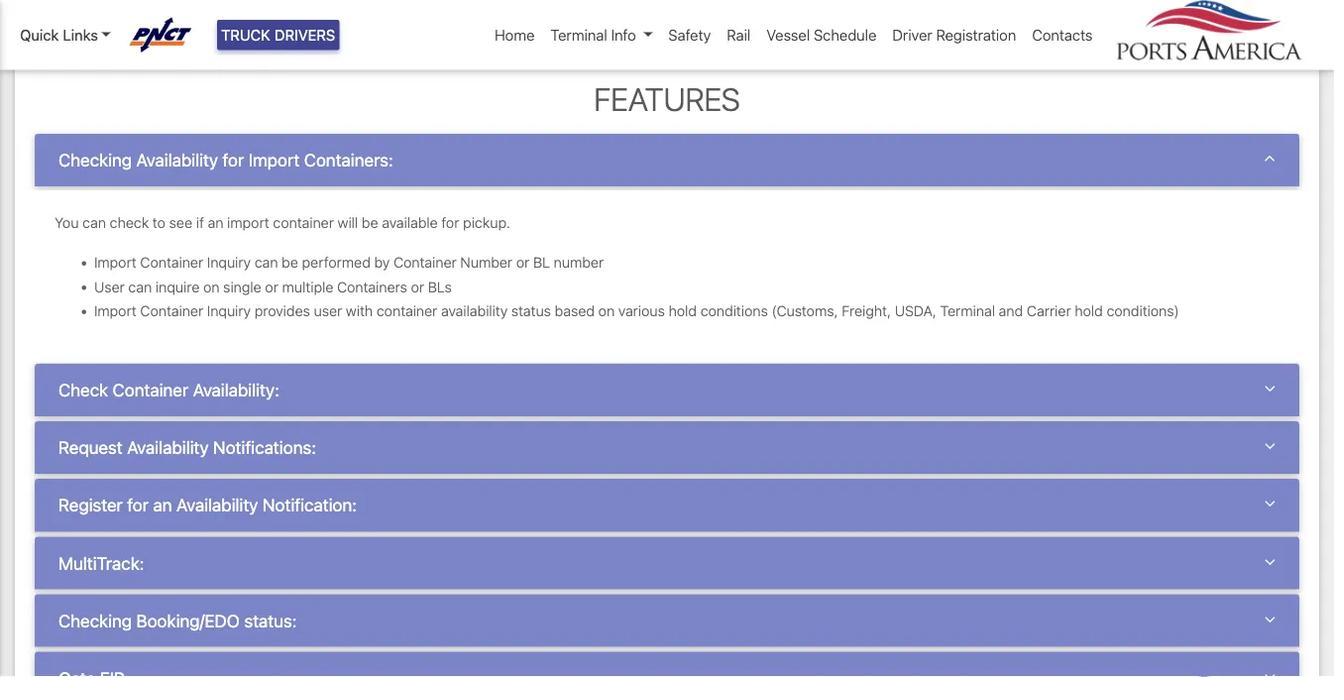 Task type: describe. For each thing, give the bounding box(es) containing it.
see
[[169, 214, 192, 231]]

0 vertical spatial container
[[273, 214, 334, 231]]

container up bls
[[394, 254, 457, 271]]

request availability notifications: link
[[58, 437, 1276, 458]]

containers:
[[304, 150, 393, 170]]

tab list containing checking availability for import containers:
[[35, 134, 1300, 677]]

multiple
[[282, 278, 333, 295]]

container up inquire
[[140, 254, 203, 271]]

you can check to see if an import container will be available for pickup.
[[55, 214, 510, 231]]

1 vertical spatial on
[[598, 302, 615, 319]]

home
[[495, 26, 535, 44]]

vessel
[[767, 26, 810, 44]]

pickup.
[[463, 214, 510, 231]]

quick links link
[[20, 24, 111, 46]]

schedule
[[814, 26, 877, 44]]

availability
[[441, 302, 508, 319]]

user
[[94, 278, 125, 295]]

rail
[[727, 26, 751, 44]]

performed
[[302, 254, 371, 271]]

0 vertical spatial import
[[248, 150, 300, 170]]

driver registration link
[[885, 16, 1024, 54]]

based
[[555, 302, 595, 319]]

will
[[338, 214, 358, 231]]

0 horizontal spatial or
[[265, 278, 279, 295]]

multitrack:
[[58, 553, 144, 573]]

containers
[[337, 278, 407, 295]]

angle down image for checking availability for import containers:
[[1265, 150, 1276, 167]]

1 vertical spatial import
[[94, 254, 137, 271]]

notification:
[[263, 495, 357, 515]]

import
[[227, 214, 269, 231]]

1 horizontal spatial be
[[362, 214, 378, 231]]

info
[[611, 26, 636, 44]]

import container inquiry can be performed by container number or bl number user can inquire on single or multiple containers or bls import container inquiry provides user with container availability status based on various hold conditions (customs, freight, usda, terminal and carrier hold conditions)
[[94, 254, 1179, 319]]

register for an availability notification:
[[58, 495, 357, 515]]

0 vertical spatial can
[[82, 214, 106, 231]]

2 vertical spatial import
[[94, 302, 137, 319]]

features
[[594, 80, 740, 118]]

conditions
[[701, 302, 768, 319]]

if
[[196, 214, 204, 231]]

0 vertical spatial an
[[208, 214, 224, 231]]

quick
[[20, 26, 59, 44]]

vessel schedule link
[[759, 16, 885, 54]]

quick links
[[20, 26, 98, 44]]

truck drivers
[[221, 26, 335, 44]]

be inside the import container inquiry can be performed by container number or bl number user can inquire on single or multiple containers or bls import container inquiry provides user with container availability status based on various hold conditions (customs, freight, usda, terminal and carrier hold conditions)
[[282, 254, 298, 271]]

2 vertical spatial availability
[[176, 495, 258, 515]]

carrier
[[1027, 302, 1071, 319]]

checking for checking availability for import containers:
[[58, 150, 132, 170]]

to
[[153, 214, 166, 231]]

home link
[[487, 16, 543, 54]]

by
[[374, 254, 390, 271]]

1 hold from the left
[[669, 302, 697, 319]]

contacts
[[1032, 26, 1093, 44]]

notifications:
[[213, 437, 316, 458]]

booking/edo
[[136, 610, 240, 630]]

links
[[63, 26, 98, 44]]

check container availability:
[[58, 380, 279, 400]]

2 vertical spatial for
[[127, 495, 149, 515]]

with
[[346, 302, 373, 319]]

container inside the import container inquiry can be performed by container number or bl number user can inquire on single or multiple containers or bls import container inquiry provides user with container availability status based on various hold conditions (customs, freight, usda, terminal and carrier hold conditions)
[[377, 302, 438, 319]]

vessel schedule
[[767, 26, 877, 44]]

status:
[[244, 610, 297, 630]]

(customs,
[[772, 302, 838, 319]]

angle down image for checking booking/edo status:
[[1265, 610, 1276, 628]]

driver registration
[[893, 26, 1017, 44]]

check
[[110, 214, 149, 231]]

container down inquire
[[140, 302, 203, 319]]

number
[[554, 254, 604, 271]]



Task type: vqa. For each thing, say whether or not it's contained in the screenshot.
hold
yes



Task type: locate. For each thing, give the bounding box(es) containing it.
be right will
[[362, 214, 378, 231]]

or up provides
[[265, 278, 279, 295]]

1 angle down image from the top
[[1265, 150, 1276, 167]]

0 horizontal spatial hold
[[669, 302, 697, 319]]

safety link
[[661, 16, 719, 54]]

various
[[619, 302, 665, 319]]

1 vertical spatial availability
[[127, 437, 209, 458]]

2 horizontal spatial or
[[516, 254, 530, 271]]

driver
[[893, 26, 933, 44]]

truck drivers link
[[217, 20, 339, 50]]

1 vertical spatial be
[[282, 254, 298, 271]]

availability
[[136, 150, 218, 170], [127, 437, 209, 458], [176, 495, 258, 515]]

bl
[[533, 254, 550, 271]]

an
[[208, 214, 224, 231], [153, 495, 172, 515]]

an down request availability notifications: on the bottom
[[153, 495, 172, 515]]

contacts link
[[1024, 16, 1101, 54]]

check container availability: link
[[58, 380, 1276, 401]]

terminal left and
[[940, 302, 995, 319]]

can right you
[[82, 214, 106, 231]]

0 horizontal spatial on
[[203, 278, 220, 295]]

container down bls
[[377, 302, 438, 319]]

available
[[382, 214, 438, 231]]

single
[[223, 278, 261, 295]]

bls
[[428, 278, 452, 295]]

request
[[58, 437, 123, 458]]

angle down image
[[1265, 553, 1276, 570], [1265, 610, 1276, 628], [1265, 668, 1276, 677]]

2 vertical spatial can
[[128, 278, 152, 295]]

on right based
[[598, 302, 615, 319]]

can right the user at top
[[128, 278, 152, 295]]

0 vertical spatial checking
[[58, 150, 132, 170]]

2 horizontal spatial for
[[442, 214, 459, 231]]

1 vertical spatial for
[[442, 214, 459, 231]]

inquiry
[[207, 254, 251, 271], [207, 302, 251, 319]]

1 inquiry from the top
[[207, 254, 251, 271]]

import down the user at top
[[94, 302, 137, 319]]

0 vertical spatial terminal
[[551, 26, 607, 44]]

0 vertical spatial availability
[[136, 150, 218, 170]]

terminal left 'info' on the left
[[551, 26, 607, 44]]

angle down image for request availability notifications:
[[1265, 437, 1276, 455]]

1 horizontal spatial an
[[208, 214, 224, 231]]

be up multiple
[[282, 254, 298, 271]]

availability for checking
[[136, 150, 218, 170]]

checking availability for import containers: link
[[58, 150, 1276, 171]]

or
[[516, 254, 530, 271], [265, 278, 279, 295], [411, 278, 424, 295]]

checking down multitrack: at the bottom of page
[[58, 610, 132, 630]]

0 vertical spatial inquiry
[[207, 254, 251, 271]]

0 vertical spatial angle down image
[[1265, 553, 1276, 570]]

1 vertical spatial terminal
[[940, 302, 995, 319]]

2 vertical spatial angle down image
[[1265, 668, 1276, 677]]

angle down image for multitrack:
[[1265, 553, 1276, 570]]

checking
[[58, 150, 132, 170], [58, 610, 132, 630]]

checking booking/edo status: link
[[58, 610, 1276, 631]]

angle down image inside request availability notifications: link
[[1265, 437, 1276, 455]]

for right the register at the bottom left of page
[[127, 495, 149, 515]]

angle down image inside checking booking/edo status: link
[[1265, 610, 1276, 628]]

drivers
[[274, 26, 335, 44]]

hold right carrier
[[1075, 302, 1103, 319]]

2 horizontal spatial can
[[255, 254, 278, 271]]

terminal info link
[[543, 16, 661, 54]]

1 horizontal spatial on
[[598, 302, 615, 319]]

for up import
[[223, 150, 244, 170]]

0 vertical spatial be
[[362, 214, 378, 231]]

angle down image
[[1265, 150, 1276, 167], [1265, 380, 1276, 397], [1265, 437, 1276, 455], [1265, 495, 1276, 512]]

be
[[362, 214, 378, 231], [282, 254, 298, 271]]

2 angle down image from the top
[[1265, 380, 1276, 397]]

or left bls
[[411, 278, 424, 295]]

availability:
[[193, 380, 279, 400]]

inquiry up single
[[207, 254, 251, 271]]

or left bl
[[516, 254, 530, 271]]

checking inside checking availability for import containers: link
[[58, 150, 132, 170]]

request availability notifications:
[[58, 437, 316, 458]]

0 horizontal spatial be
[[282, 254, 298, 271]]

0 horizontal spatial can
[[82, 214, 106, 231]]

1 horizontal spatial for
[[223, 150, 244, 170]]

register for an availability notification: link
[[58, 495, 1276, 516]]

hold right various
[[669, 302, 697, 319]]

1 horizontal spatial container
[[377, 302, 438, 319]]

truck
[[221, 26, 271, 44]]

rail link
[[719, 16, 759, 54]]

can up single
[[255, 254, 278, 271]]

you
[[55, 214, 79, 231]]

tab list
[[35, 134, 1300, 677]]

conditions)
[[1107, 302, 1179, 319]]

an right 'if'
[[208, 214, 224, 231]]

multitrack: link
[[58, 553, 1276, 573]]

registration
[[936, 26, 1017, 44]]

3 angle down image from the top
[[1265, 437, 1276, 455]]

1 angle down image from the top
[[1265, 553, 1276, 570]]

terminal info
[[551, 26, 636, 44]]

3 angle down image from the top
[[1265, 668, 1276, 677]]

1 horizontal spatial or
[[411, 278, 424, 295]]

angle down image inside the check container availability: link
[[1265, 380, 1276, 397]]

1 vertical spatial can
[[255, 254, 278, 271]]

for
[[223, 150, 244, 170], [442, 214, 459, 231], [127, 495, 149, 515]]

checking booking/edo status:
[[58, 610, 297, 630]]

angle down image inside register for an availability notification: link
[[1265, 495, 1276, 512]]

0 horizontal spatial terminal
[[551, 26, 607, 44]]

terminal inside the import container inquiry can be performed by container number or bl number user can inquire on single or multiple containers or bls import container inquiry provides user with container availability status based on various hold conditions (customs, freight, usda, terminal and carrier hold conditions)
[[940, 302, 995, 319]]

container left will
[[273, 214, 334, 231]]

freight,
[[842, 302, 891, 319]]

checking for checking booking/edo status:
[[58, 610, 132, 630]]

container right check
[[113, 380, 189, 400]]

1 horizontal spatial hold
[[1075, 302, 1103, 319]]

checking up you
[[58, 150, 132, 170]]

2 angle down image from the top
[[1265, 610, 1276, 628]]

2 checking from the top
[[58, 610, 132, 630]]

import
[[248, 150, 300, 170], [94, 254, 137, 271], [94, 302, 137, 319]]

checking inside checking booking/edo status: link
[[58, 610, 132, 630]]

angle down image for register for an availability notification:
[[1265, 495, 1276, 512]]

inquire
[[156, 278, 200, 295]]

1 horizontal spatial can
[[128, 278, 152, 295]]

1 vertical spatial inquiry
[[207, 302, 251, 319]]

for left pickup.
[[442, 214, 459, 231]]

container
[[273, 214, 334, 231], [377, 302, 438, 319]]

0 vertical spatial on
[[203, 278, 220, 295]]

user
[[314, 302, 342, 319]]

1 vertical spatial an
[[153, 495, 172, 515]]

availability down check container availability:
[[127, 437, 209, 458]]

safety
[[669, 26, 711, 44]]

terminal
[[551, 26, 607, 44], [940, 302, 995, 319]]

angle down image for check container availability:
[[1265, 380, 1276, 397]]

0 vertical spatial for
[[223, 150, 244, 170]]

can
[[82, 214, 106, 231], [255, 254, 278, 271], [128, 278, 152, 295]]

status
[[511, 302, 551, 319]]

1 vertical spatial angle down image
[[1265, 610, 1276, 628]]

4 angle down image from the top
[[1265, 495, 1276, 512]]

number
[[460, 254, 513, 271]]

1 vertical spatial checking
[[58, 610, 132, 630]]

2 inquiry from the top
[[207, 302, 251, 319]]

register
[[58, 495, 123, 515]]

1 checking from the top
[[58, 150, 132, 170]]

availability down request availability notifications: on the bottom
[[176, 495, 258, 515]]

availability up see
[[136, 150, 218, 170]]

angle down image inside multitrack: link
[[1265, 553, 1276, 570]]

and
[[999, 302, 1023, 319]]

2 hold from the left
[[1075, 302, 1103, 319]]

provides
[[255, 302, 310, 319]]

availability for request
[[127, 437, 209, 458]]

check
[[58, 380, 108, 400]]

hold
[[669, 302, 697, 319], [1075, 302, 1103, 319]]

1 vertical spatial container
[[377, 302, 438, 319]]

0 horizontal spatial for
[[127, 495, 149, 515]]

angle down image inside checking availability for import containers: link
[[1265, 150, 1276, 167]]

import up you can check to see if an import container will be available for pickup.
[[248, 150, 300, 170]]

checking availability for import containers:
[[58, 150, 393, 170]]

0 horizontal spatial an
[[153, 495, 172, 515]]

container
[[140, 254, 203, 271], [394, 254, 457, 271], [140, 302, 203, 319], [113, 380, 189, 400]]

1 horizontal spatial terminal
[[940, 302, 995, 319]]

usda,
[[895, 302, 937, 319]]

inquiry down single
[[207, 302, 251, 319]]

import up the user at top
[[94, 254, 137, 271]]

on
[[203, 278, 220, 295], [598, 302, 615, 319]]

on left single
[[203, 278, 220, 295]]

0 horizontal spatial container
[[273, 214, 334, 231]]



